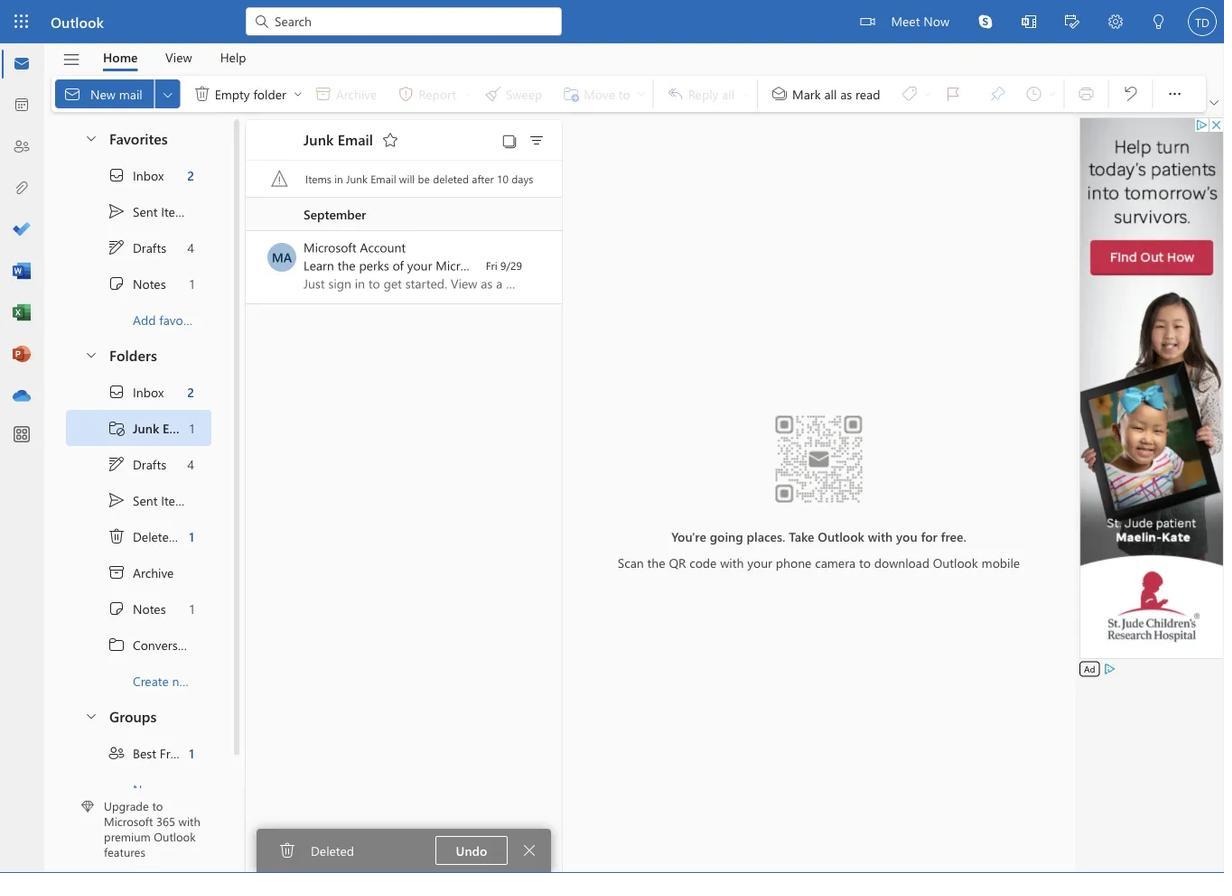 Task type: vqa. For each thing, say whether or not it's contained in the screenshot.
shared calendars button in the left of the page
no



Task type: locate. For each thing, give the bounding box(es) containing it.
new
[[172, 673, 195, 690]]

1 vertical spatial sent
[[133, 492, 158, 509]]

0 vertical spatial  inbox
[[108, 166, 164, 184]]

5 1 from the top
[[189, 745, 194, 762]]

1  tree item from the top
[[66, 229, 211, 266]]

9/29
[[500, 258, 522, 273]]

microsoft account image
[[267, 243, 296, 272]]

items down favorites tree item
[[161, 203, 191, 220]]


[[253, 13, 271, 31]]

0 vertical spatial  tree item
[[66, 229, 211, 266]]

tab list
[[89, 43, 260, 71]]

the down the microsoft account
[[338, 257, 356, 274]]


[[1210, 98, 1219, 108]]

1 sent from the top
[[133, 203, 158, 220]]

 notes
[[108, 275, 166, 293], [108, 600, 166, 618]]

0 vertical spatial  sent items
[[108, 202, 191, 220]]


[[193, 85, 211, 103], [108, 528, 126, 546], [278, 842, 296, 860]]

junk
[[304, 129, 334, 149], [346, 172, 368, 186], [133, 420, 159, 437]]

2 up  junk email 1
[[187, 384, 194, 400]]

folders
[[109, 345, 157, 364]]

items left in
[[305, 172, 331, 186]]

2  tree item from the top
[[66, 446, 211, 482]]


[[1022, 14, 1036, 29]]

0 vertical spatial 
[[108, 202, 126, 220]]

folder inside  empty folder 
[[253, 85, 286, 102]]

2 drafts from the top
[[133, 456, 166, 473]]

1 horizontal spatial deleted
[[311, 843, 354, 859]]

home
[[103, 49, 138, 66]]

 drafts down  tree item
[[108, 455, 166, 473]]

1 vertical spatial deleted
[[311, 843, 354, 859]]

1  from the top
[[108, 239, 126, 257]]

 button
[[75, 121, 106, 155], [75, 338, 106, 371], [75, 699, 106, 733]]

junk right in
[[346, 172, 368, 186]]

 inside tree
[[108, 455, 126, 473]]

0 horizontal spatial your
[[407, 257, 432, 274]]

1 vertical spatial 
[[108, 600, 126, 618]]

 for 
[[108, 166, 126, 184]]

0 vertical spatial  drafts
[[108, 239, 166, 257]]

1 vertical spatial to
[[152, 799, 163, 814]]

 inside favorites tree
[[108, 202, 126, 220]]

 sent items inside favorites tree
[[108, 202, 191, 220]]

 right mail
[[161, 87, 175, 101]]

 button left folders
[[75, 338, 106, 371]]

1 vertical spatial  tree item
[[66, 482, 211, 519]]

junk inside junk email 
[[304, 129, 334, 149]]

0 vertical spatial  button
[[75, 121, 106, 155]]

0 vertical spatial  tree item
[[66, 193, 211, 229]]

onedrive image
[[13, 388, 31, 406]]

 tree item up add
[[66, 266, 211, 302]]

1 4 from the top
[[187, 239, 194, 256]]

2  drafts from the top
[[108, 455, 166, 473]]

 sent items down favorites tree item
[[108, 202, 191, 220]]

1 vertical spatial  sent items
[[108, 492, 191, 510]]

0 vertical spatial junk
[[304, 129, 334, 149]]

2  tree item from the top
[[66, 591, 211, 627]]

 notes up  tree item in the bottom left of the page
[[108, 600, 166, 618]]

 button inside the "folders" tree item
[[75, 338, 106, 371]]

2 4 from the top
[[187, 456, 194, 473]]


[[1166, 85, 1184, 103]]

outlook down group
[[154, 829, 196, 845]]

2 1 from the top
[[190, 420, 194, 437]]

deleted
[[433, 172, 469, 186]]

2  from the top
[[108, 383, 126, 401]]

 inbox
[[108, 166, 164, 184], [108, 383, 164, 401]]


[[108, 564, 126, 582]]

after
[[472, 172, 494, 186]]

application
[[0, 0, 1224, 874]]

microsoft account
[[304, 239, 406, 256]]

0 vertical spatial  tree item
[[66, 266, 211, 302]]

 up  tree item
[[108, 492, 126, 510]]

 inbox for 
[[108, 383, 164, 401]]

2 vertical spatial with
[[178, 814, 200, 830]]

1 vertical spatial  tree item
[[66, 446, 211, 482]]

 for  deleted items
[[108, 528, 126, 546]]

email inside  junk email 1
[[163, 420, 194, 437]]

 inside groups tree item
[[84, 709, 98, 723]]

 tree item
[[66, 266, 211, 302], [66, 591, 211, 627]]

2 2 from the top
[[187, 384, 194, 400]]

0 vertical spatial folder
[[253, 85, 286, 102]]

items
[[305, 172, 331, 186], [161, 203, 191, 220], [161, 492, 191, 509], [180, 528, 210, 545]]

account
[[360, 239, 406, 256]]

 inbox down favorites tree item
[[108, 166, 164, 184]]

left-rail-appbar navigation
[[4, 43, 40, 417]]

 inside  tree item
[[108, 528, 126, 546]]

with left the you
[[868, 528, 893, 545]]

groups tree item
[[66, 699, 211, 735]]

 tree item down folders
[[66, 374, 211, 410]]

 for 
[[108, 239, 126, 257]]

1  inbox from the top
[[108, 166, 164, 184]]

the left qr
[[647, 554, 666, 571]]

2 vertical spatial junk
[[133, 420, 159, 437]]

0 horizontal spatial microsoft
[[104, 814, 153, 830]]

email inside junk email 
[[338, 129, 373, 149]]

 down  new mail
[[84, 131, 98, 145]]

0 vertical spatial the
[[338, 257, 356, 274]]

 inbox for 
[[108, 166, 164, 184]]

1 vertical spatial  tree item
[[66, 591, 211, 627]]

0 vertical spatial sent
[[133, 203, 158, 220]]

1 right 
[[190, 420, 194, 437]]

 inside the message list section
[[278, 842, 296, 860]]

4 inside favorites tree
[[187, 239, 194, 256]]

deleted
[[133, 528, 176, 545], [311, 843, 354, 859]]

 down favorites tree item
[[108, 202, 126, 220]]

2 vertical spatial 
[[278, 842, 296, 860]]

1 vertical spatial  button
[[75, 338, 106, 371]]

1  from the top
[[108, 275, 126, 293]]

1 vertical spatial  drafts
[[108, 455, 166, 473]]

inbox for 
[[133, 384, 164, 400]]

message list no items selected list box
[[246, 198, 562, 873]]

people image
[[13, 138, 31, 156]]

0 vertical spatial deleted
[[133, 528, 176, 545]]

new
[[90, 85, 116, 102], [133, 781, 158, 798]]

1 horizontal spatial new
[[133, 781, 158, 798]]

 for  empty folder 
[[193, 85, 211, 103]]

notes down archive
[[133, 601, 166, 617]]

 tree item
[[66, 157, 211, 193], [66, 374, 211, 410]]

1 vertical spatial your
[[747, 554, 772, 571]]

1 vertical spatial folder
[[199, 673, 231, 690]]


[[62, 50, 81, 69]]

1 vertical spatial microsoft
[[436, 257, 489, 274]]

1 horizontal spatial with
[[720, 554, 744, 571]]

premium
[[104, 829, 151, 845]]

 inside the "folders" tree item
[[84, 347, 98, 362]]

0 vertical spatial 
[[108, 239, 126, 257]]

1 vertical spatial drafts
[[133, 456, 166, 473]]


[[108, 166, 126, 184], [108, 383, 126, 401]]

2 inside favorites tree
[[187, 167, 194, 184]]

1 horizontal spatial 
[[193, 85, 211, 103]]

premium features image
[[81, 801, 94, 814]]


[[63, 85, 81, 103]]


[[108, 275, 126, 293], [108, 600, 126, 618]]

 inside favorites tree item
[[84, 131, 98, 145]]

outlook
[[51, 12, 104, 31], [818, 528, 865, 545], [933, 554, 978, 571], [154, 829, 196, 845]]

 sent items up  deleted items
[[108, 492, 191, 510]]

 tree item up add favorite tree item
[[66, 229, 211, 266]]

1  sent items from the top
[[108, 202, 191, 220]]

0 vertical spatial inbox
[[133, 167, 164, 184]]

 button
[[497, 127, 522, 153]]

 down 
[[108, 455, 126, 473]]

notes up add
[[133, 275, 166, 292]]

2 vertical spatial  button
[[75, 699, 106, 733]]

 up 
[[108, 600, 126, 618]]

1 up group
[[189, 745, 194, 762]]

to inside you're going places. take outlook with you for free. scan the qr code with your phone camera to download outlook mobile
[[859, 554, 871, 571]]

to
[[859, 554, 871, 571], [152, 799, 163, 814]]

outlook inside upgrade to microsoft 365 with premium outlook features
[[154, 829, 196, 845]]

items inside  deleted items
[[180, 528, 210, 545]]

2  tree item from the top
[[66, 482, 211, 519]]

1 inbox from the top
[[133, 167, 164, 184]]

2  notes from the top
[[108, 600, 166, 618]]

3  button from the top
[[75, 699, 106, 733]]

you're going places. take outlook with you for free. scan the qr code with your phone camera to download outlook mobile
[[618, 528, 1020, 571]]

1 up  tree item
[[189, 528, 194, 545]]

2  button from the top
[[75, 338, 106, 371]]

to right camera
[[859, 554, 871, 571]]

 tree item
[[66, 229, 211, 266], [66, 446, 211, 482]]

with down "going"
[[720, 554, 744, 571]]

 button down  new mail
[[75, 121, 106, 155]]

1  from the top
[[108, 202, 126, 220]]

new up upgrade
[[133, 781, 158, 798]]


[[108, 239, 126, 257], [108, 455, 126, 473]]

undo button
[[436, 837, 508, 866]]

 for groups
[[84, 709, 98, 723]]

empty
[[215, 85, 250, 102]]

your down places.
[[747, 554, 772, 571]]

1  drafts from the top
[[108, 239, 166, 257]]

folder right new
[[199, 673, 231, 690]]

 inside move & delete group
[[193, 85, 211, 103]]

1  from the top
[[108, 166, 126, 184]]

 tree item down favorites
[[66, 157, 211, 193]]

1 down  tree item
[[190, 601, 194, 617]]

1 horizontal spatial microsoft
[[304, 239, 357, 256]]

drafts
[[133, 239, 166, 256], [133, 456, 166, 473]]

0 vertical spatial to
[[859, 554, 871, 571]]

 tree item down  junk email 1
[[66, 446, 211, 482]]

new left mail
[[90, 85, 116, 102]]

microsoft inside upgrade to microsoft 365 with premium outlook features
[[104, 814, 153, 830]]

1 horizontal spatial your
[[747, 554, 772, 571]]

1 notes from the top
[[133, 275, 166, 292]]

2  sent items from the top
[[108, 492, 191, 510]]

features
[[104, 844, 145, 860]]

1 vertical spatial  inbox
[[108, 383, 164, 401]]

 drafts up add favorite tree item
[[108, 239, 166, 257]]

email left 
[[338, 129, 373, 149]]

email left "will" in the left of the page
[[371, 172, 396, 186]]

0 vertical spatial 2
[[187, 167, 194, 184]]

1 vertical spatial new
[[133, 781, 158, 798]]

your
[[407, 257, 432, 274], [747, 554, 772, 571]]

1 1 from the top
[[190, 275, 194, 292]]

inbox down favorites tree item
[[133, 167, 164, 184]]

outlook up 
[[51, 12, 104, 31]]

1  button from the top
[[75, 121, 106, 155]]

qr
[[669, 554, 686, 571]]


[[522, 844, 537, 858]]

microsoft left 9/29
[[436, 257, 489, 274]]

 up the junk email heading
[[293, 89, 303, 99]]

0 horizontal spatial folder
[[199, 673, 231, 690]]

2  inbox from the top
[[108, 383, 164, 401]]

with right 365
[[178, 814, 200, 830]]

files image
[[13, 180, 31, 198]]

0 vertical spatial your
[[407, 257, 432, 274]]

0 vertical spatial microsoft
[[304, 239, 357, 256]]

3 1 from the top
[[189, 528, 194, 545]]

 deleted items
[[108, 528, 210, 546]]

folder for create
[[199, 673, 231, 690]]

create new folder
[[133, 673, 231, 690]]

 button inside favorites tree item
[[75, 121, 106, 155]]

Select a message checkbox
[[267, 243, 304, 272]]

 up add favorite tree item
[[108, 275, 126, 293]]

 button left groups
[[75, 699, 106, 733]]

1 vertical spatial 
[[108, 455, 126, 473]]

2 vertical spatial email
[[163, 420, 194, 437]]

 up 
[[108, 383, 126, 401]]

2 inbox from the top
[[133, 384, 164, 400]]

sent down favorites tree item
[[133, 203, 158, 220]]

0 horizontal spatial the
[[338, 257, 356, 274]]

 drafts inside favorites tree
[[108, 239, 166, 257]]

1  notes from the top
[[108, 275, 166, 293]]

2  tree item from the top
[[66, 374, 211, 410]]

2 notes from the top
[[133, 601, 166, 617]]

 mark all as read
[[771, 85, 880, 103]]

0 vertical spatial email
[[338, 129, 373, 149]]

microsoft up learn
[[304, 239, 357, 256]]

0 horizontal spatial to
[[152, 799, 163, 814]]

folder left  dropdown button
[[253, 85, 286, 102]]

1 vertical spatial 
[[108, 528, 126, 546]]

1 vertical spatial the
[[647, 554, 666, 571]]

2 down favorites tree item
[[187, 167, 194, 184]]

1 up favorite
[[190, 275, 194, 292]]

 button inside groups tree item
[[75, 699, 106, 733]]

1 horizontal spatial junk
[[304, 129, 334, 149]]

4 down  junk email 1
[[187, 456, 194, 473]]

0 horizontal spatial deleted
[[133, 528, 176, 545]]

1 vertical spatial 2
[[187, 384, 194, 400]]

ma
[[272, 249, 292, 266]]

create new folder tree item
[[66, 663, 231, 699]]

folders tree item
[[66, 338, 211, 374]]

 inbox down the "folders" tree item
[[108, 383, 164, 401]]

tree
[[66, 374, 231, 699]]

microsoft up features
[[104, 814, 153, 830]]

0 horizontal spatial with
[[178, 814, 200, 830]]

0 horizontal spatial 
[[108, 528, 126, 546]]

 for favorites
[[84, 131, 98, 145]]

inbox inside favorites tree
[[133, 167, 164, 184]]

0 vertical spatial drafts
[[133, 239, 166, 256]]

 drafts
[[108, 239, 166, 257], [108, 455, 166, 473]]

 tree item
[[66, 627, 211, 663]]

phone
[[776, 554, 812, 571]]

outlook inside banner
[[51, 12, 104, 31]]

1 horizontal spatial folder
[[253, 85, 286, 102]]

1 vertical spatial 
[[108, 383, 126, 401]]

0 vertical spatial 
[[108, 166, 126, 184]]

1 vertical spatial  tree item
[[66, 374, 211, 410]]

365
[[156, 814, 175, 830]]

0 vertical spatial  tree item
[[66, 157, 211, 193]]

1 vertical spatial  notes
[[108, 600, 166, 618]]

email right 
[[163, 420, 194, 437]]

 left groups
[[84, 709, 98, 723]]

sent up  tree item
[[133, 492, 158, 509]]

tab list containing home
[[89, 43, 260, 71]]

2 inside tree
[[187, 384, 194, 400]]

1 vertical spatial with
[[720, 554, 744, 571]]

1 vertical spatial 4
[[187, 456, 194, 473]]

 tree item up  deleted items
[[66, 482, 211, 519]]

your right of
[[407, 257, 432, 274]]

1 vertical spatial inbox
[[133, 384, 164, 400]]

will
[[399, 172, 415, 186]]

junk right 
[[133, 420, 159, 437]]

0 vertical spatial  notes
[[108, 275, 166, 293]]

2 for 
[[187, 384, 194, 400]]

0 vertical spatial 
[[193, 85, 211, 103]]

2  from the top
[[108, 455, 126, 473]]

items up  tree item
[[180, 528, 210, 545]]

 left folders
[[84, 347, 98, 362]]

2 horizontal spatial junk
[[346, 172, 368, 186]]

2  from the top
[[108, 600, 126, 618]]

 inside favorites tree
[[108, 166, 126, 184]]

drafts up add
[[133, 239, 166, 256]]

 sent items inside tree
[[108, 492, 191, 510]]

1 inside favorites tree
[[190, 275, 194, 292]]

 tree item down favorites tree item
[[66, 193, 211, 229]]

inbox for 
[[133, 167, 164, 184]]


[[161, 87, 175, 101], [293, 89, 303, 99], [84, 131, 98, 145], [84, 347, 98, 362], [84, 709, 98, 723]]

2
[[187, 167, 194, 184], [187, 384, 194, 400]]

to down new group
[[152, 799, 163, 814]]

folder
[[253, 85, 286, 102], [199, 673, 231, 690]]

junk down  dropdown button
[[304, 129, 334, 149]]

2 vertical spatial microsoft
[[104, 814, 153, 830]]

0 horizontal spatial junk
[[133, 420, 159, 437]]

1 inside  tree item
[[189, 745, 194, 762]]

0 vertical spatial 
[[108, 275, 126, 293]]

word image
[[13, 263, 31, 281]]

items up  deleted items
[[161, 492, 191, 509]]

outlook down free.
[[933, 554, 978, 571]]

inbox up  junk email 1
[[133, 384, 164, 400]]

1 horizontal spatial the
[[647, 554, 666, 571]]

0 vertical spatial new
[[90, 85, 116, 102]]

deleted inside the message list section
[[311, 843, 354, 859]]

folder inside tree item
[[199, 673, 231, 690]]

 up add favorite tree item
[[108, 239, 126, 257]]

drafts down  junk email 1
[[133, 456, 166, 473]]

1 vertical spatial notes
[[133, 601, 166, 617]]

powerpoint image
[[13, 346, 31, 364]]

inbox inside tree
[[133, 384, 164, 400]]

group
[[161, 781, 195, 798]]

1  tree item from the top
[[66, 157, 211, 193]]

 button
[[964, 0, 1007, 43]]

1 vertical spatial 
[[108, 492, 126, 510]]

 notes up add favorite tree item
[[108, 275, 166, 293]]


[[108, 202, 126, 220], [108, 492, 126, 510]]

 new mail
[[63, 85, 142, 103]]

drafts inside favorites tree
[[133, 239, 166, 256]]

2 horizontal spatial 
[[278, 842, 296, 860]]

 inside favorites tree
[[108, 239, 126, 257]]

0 vertical spatial with
[[868, 528, 893, 545]]

0 vertical spatial notes
[[133, 275, 166, 292]]

microsoft
[[304, 239, 357, 256], [436, 257, 489, 274], [104, 814, 153, 830]]

2 horizontal spatial microsoft
[[436, 257, 489, 274]]

1 2 from the top
[[187, 167, 194, 184]]

 button for groups
[[75, 699, 106, 733]]

0 vertical spatial 4
[[187, 239, 194, 256]]

with
[[868, 528, 893, 545], [720, 554, 744, 571], [178, 814, 200, 830]]

 archive
[[108, 564, 174, 582]]

 down favorites tree item
[[108, 166, 126, 184]]

 inbox inside favorites tree
[[108, 166, 164, 184]]

 tree item inside tree
[[66, 591, 211, 627]]

favorite
[[159, 311, 201, 328]]

mail image
[[13, 55, 31, 73]]

1 drafts from the top
[[133, 239, 166, 256]]

4 up favorite
[[187, 239, 194, 256]]

the
[[338, 257, 356, 274], [647, 554, 666, 571]]

0 horizontal spatial new
[[90, 85, 116, 102]]

1 horizontal spatial to
[[859, 554, 871, 571]]

september heading
[[246, 198, 562, 231]]

 tree item down  archive on the left of the page
[[66, 591, 211, 627]]

free.
[[941, 528, 967, 545]]

 tree item
[[66, 193, 211, 229], [66, 482, 211, 519]]



Task type: describe. For each thing, give the bounding box(es) containing it.
home button
[[89, 43, 151, 71]]

to do image
[[13, 221, 31, 239]]

drafts for 
[[133, 239, 166, 256]]

 button
[[1094, 0, 1138, 46]]

 button
[[291, 80, 305, 108]]

camera
[[815, 554, 856, 571]]

now
[[924, 12, 950, 29]]

 sent items for 2nd  tree item from the top of the page
[[108, 492, 191, 510]]

the inside you're going places. take outlook with you for free. scan the qr code with your phone camera to download outlook mobile
[[647, 554, 666, 571]]

 empty folder 
[[193, 85, 303, 103]]

learn
[[304, 257, 334, 274]]

new inside  new mail
[[90, 85, 116, 102]]

 drafts for 
[[108, 455, 166, 473]]

new inside tree item
[[133, 781, 158, 798]]

junk email heading
[[280, 120, 405, 160]]

 for 
[[278, 842, 296, 860]]

sent inside favorites tree
[[133, 203, 158, 220]]

add
[[133, 311, 156, 328]]

view button
[[152, 43, 206, 71]]

2 sent from the top
[[133, 492, 158, 509]]

1 vertical spatial junk
[[346, 172, 368, 186]]

 button
[[53, 44, 89, 75]]

set your advertising preferences image
[[1103, 662, 1117, 677]]

 button
[[515, 837, 544, 866]]

2  from the top
[[108, 492, 126, 510]]

 tree item for 
[[66, 157, 211, 193]]

 button
[[155, 80, 180, 108]]

 tree item
[[66, 410, 211, 446]]

undo
[[456, 843, 487, 859]]

be
[[418, 172, 430, 186]]

items inside favorites tree
[[161, 203, 191, 220]]

1 inside  tree item
[[189, 528, 194, 545]]

fri
[[486, 258, 498, 273]]

drafts for 
[[133, 456, 166, 473]]

code
[[690, 554, 717, 571]]

 button for folders
[[75, 338, 106, 371]]

1  tree item from the top
[[66, 193, 211, 229]]

 button
[[522, 127, 551, 153]]

view
[[165, 49, 192, 66]]

message list section
[[246, 116, 562, 873]]

folder for 
[[253, 85, 286, 102]]

 junk email 1
[[108, 419, 194, 437]]

favorites
[[109, 128, 168, 148]]

learn the perks of your microsoft account
[[304, 257, 536, 274]]

 button
[[1007, 0, 1051, 46]]

 tree item
[[66, 555, 211, 591]]

 button for favorites
[[75, 121, 106, 155]]

in
[[334, 172, 343, 186]]

4 1 from the top
[[190, 601, 194, 617]]

 button
[[1051, 0, 1094, 46]]

mark
[[792, 85, 821, 102]]

more apps image
[[13, 426, 31, 445]]

upgrade
[[104, 799, 149, 814]]

outlook up camera
[[818, 528, 865, 545]]

of
[[393, 257, 404, 274]]

new group tree item
[[66, 772, 211, 808]]

you're
[[672, 528, 706, 545]]


[[979, 14, 993, 29]]

for
[[921, 528, 938, 545]]

download
[[874, 554, 930, 571]]


[[1152, 14, 1166, 29]]

 button
[[1113, 80, 1149, 108]]

2 for 
[[187, 167, 194, 184]]

going
[[710, 528, 743, 545]]

excel image
[[13, 304, 31, 323]]

 sent items for first  tree item from the top
[[108, 202, 191, 220]]

fri 9/29
[[486, 258, 522, 273]]


[[1109, 14, 1123, 29]]

items in junk email will be deleted after 10 days
[[305, 172, 533, 186]]

 tree item
[[66, 519, 211, 555]]

ad
[[1084, 663, 1095, 675]]


[[501, 133, 518, 150]]

places.
[[747, 528, 786, 545]]

account
[[492, 257, 536, 274]]

tree containing 
[[66, 374, 231, 699]]

td image
[[1188, 7, 1217, 36]]

 drafts for 
[[108, 239, 166, 257]]

notes inside favorites tree
[[133, 275, 166, 292]]

 button
[[1206, 94, 1222, 112]]


[[771, 85, 789, 103]]

groups
[[109, 706, 157, 726]]

as
[[840, 85, 852, 102]]

with inside upgrade to microsoft 365 with premium outlook features
[[178, 814, 200, 830]]

 tree item for 
[[66, 446, 211, 482]]

 notes inside favorites tree
[[108, 275, 166, 293]]

move & delete group
[[55, 76, 649, 112]]

 button
[[1138, 0, 1181, 46]]


[[108, 419, 126, 437]]

help button
[[207, 43, 260, 71]]

days
[[512, 172, 533, 186]]

take
[[789, 528, 815, 545]]

1 vertical spatial email
[[371, 172, 396, 186]]

outlook link
[[51, 0, 104, 43]]

outlook banner
[[0, 0, 1224, 46]]

10
[[497, 172, 509, 186]]

 for folders
[[84, 347, 98, 362]]

4 for 
[[187, 239, 194, 256]]

 for 
[[108, 455, 126, 473]]

application containing outlook
[[0, 0, 1224, 874]]

 button
[[1157, 76, 1193, 112]]

perks
[[359, 257, 389, 274]]


[[108, 745, 126, 763]]

to inside upgrade to microsoft 365 with premium outlook features
[[152, 799, 163, 814]]

september
[[304, 206, 366, 222]]

 search field
[[246, 0, 562, 41]]

junk inside  junk email 1
[[133, 420, 159, 437]]


[[381, 131, 399, 149]]

1  tree item from the top
[[66, 266, 211, 302]]

 tree item for 
[[66, 229, 211, 266]]

Search for email, meetings, files and more. field
[[273, 12, 551, 30]]

 tree item
[[66, 735, 211, 772]]

 tree item for 
[[66, 374, 211, 410]]

4 for 
[[187, 456, 194, 473]]

 button
[[376, 126, 405, 155]]

favorites tree
[[66, 114, 211, 338]]

new group
[[133, 781, 195, 798]]

mobile
[[982, 554, 1020, 571]]

create
[[133, 673, 169, 690]]

 inside popup button
[[161, 87, 175, 101]]

meet
[[891, 12, 920, 29]]

 inside favorites tree
[[108, 275, 126, 293]]


[[1122, 85, 1140, 103]]

2 horizontal spatial with
[[868, 528, 893, 545]]

all
[[824, 85, 837, 102]]

tags group
[[762, 76, 1060, 112]]

1 inside  junk email 1
[[190, 420, 194, 437]]

read
[[856, 85, 880, 102]]

upgrade to microsoft 365 with premium outlook features
[[104, 799, 200, 860]]

calendar image
[[13, 97, 31, 115]]

notes inside tree
[[133, 601, 166, 617]]

 for 
[[108, 383, 126, 401]]

 inside tree
[[108, 600, 126, 618]]


[[108, 636, 126, 654]]

add favorite tree item
[[66, 302, 211, 338]]

help
[[220, 49, 246, 66]]

items inside the message list section
[[305, 172, 331, 186]]

favorites tree item
[[66, 121, 211, 157]]

the inside message list no items selected list box
[[338, 257, 356, 274]]


[[528, 132, 546, 150]]

deleted inside  deleted items
[[133, 528, 176, 545]]

your inside you're going places. take outlook with you for free. scan the qr code with your phone camera to download outlook mobile
[[747, 554, 772, 571]]


[[1065, 14, 1080, 29]]


[[861, 14, 875, 29]]

your inside message list no items selected list box
[[407, 257, 432, 274]]

 inside  empty folder 
[[293, 89, 303, 99]]



